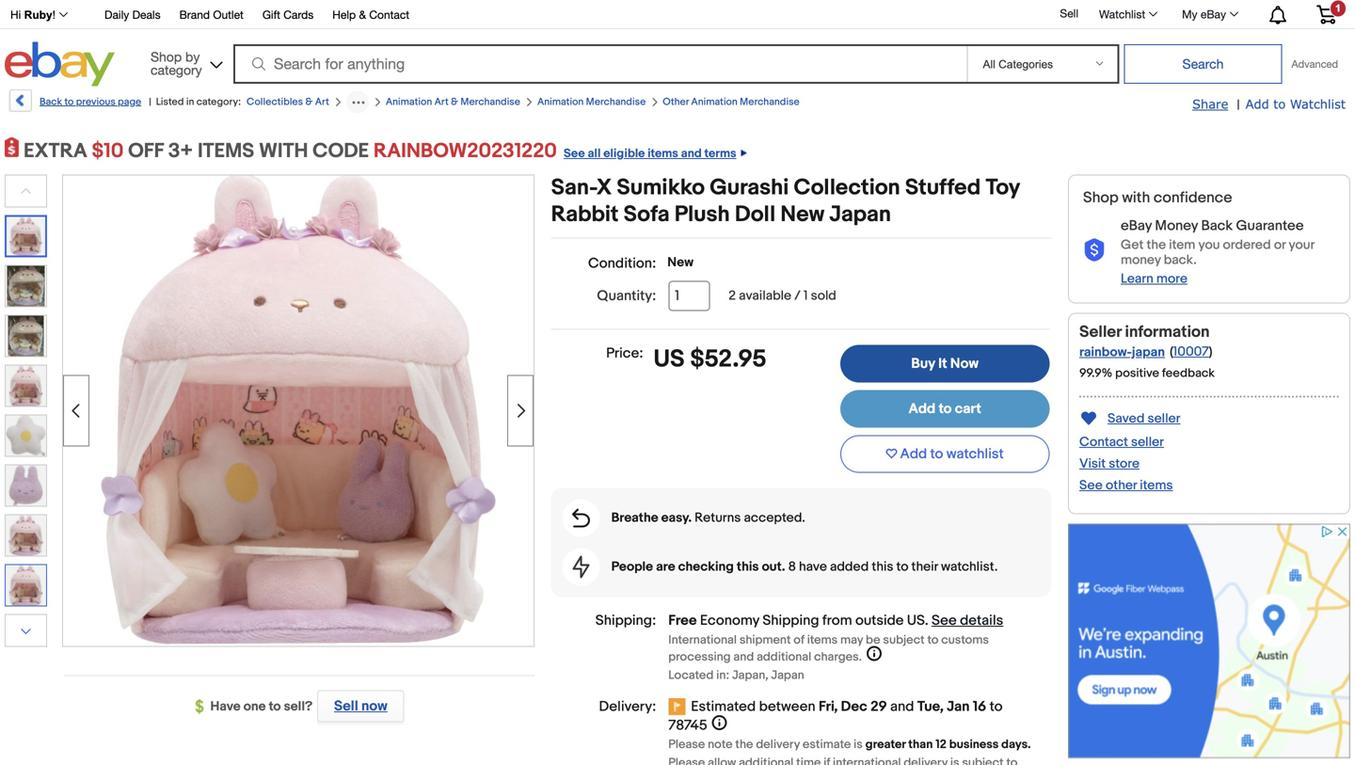 Task type: describe. For each thing, give the bounding box(es) containing it.
is
[[854, 737, 863, 752]]

2 available / 1 sold
[[729, 288, 836, 304]]

with details__icon image for ebay money back guarantee
[[1083, 239, 1106, 262]]

items for see all eligible items and terms
[[648, 146, 678, 161]]

share
[[1192, 96, 1228, 111]]

animation art & merchandise link
[[386, 96, 520, 108]]

see inside us $52.95 main content
[[932, 612, 957, 629]]

items for international shipment of items may be subject to customs processing and additional charges.
[[807, 633, 838, 647]]

business
[[949, 737, 999, 752]]

hi ruby !
[[10, 8, 56, 21]]

advertisement region
[[1068, 524, 1350, 759]]

none submit inside shop by category banner
[[1124, 44, 1282, 84]]

and inside estimated between fri, dec 29 and tue, jan 16 to 78745
[[890, 698, 914, 715]]

extra
[[24, 139, 87, 163]]

visit
[[1079, 456, 1106, 472]]

money
[[1155, 217, 1198, 234]]

added
[[830, 559, 869, 575]]

have
[[210, 699, 241, 715]]

new inside san-x sumikko gurashi collection stuffed toy rabbit sofa plush doll new japan
[[780, 201, 825, 228]]

outlet
[[213, 8, 244, 21]]

collection
[[794, 175, 900, 201]]

16
[[973, 698, 986, 715]]

information
[[1125, 322, 1210, 342]]

.
[[925, 612, 928, 629]]

international
[[668, 633, 737, 647]]

buy
[[911, 355, 935, 372]]

sell for sell now
[[334, 698, 358, 715]]

easy.
[[661, 510, 692, 526]]

code
[[313, 139, 369, 163]]

1 inside us $52.95 main content
[[804, 288, 808, 304]]

category:
[[196, 96, 241, 108]]

learn
[[1121, 271, 1154, 287]]

to left their
[[896, 559, 909, 575]]

guarantee
[[1236, 217, 1304, 234]]

to inside international shipment of items may be subject to customs processing and additional charges.
[[927, 633, 939, 647]]

watchlist inside account navigation
[[1099, 8, 1145, 21]]

your
[[1289, 237, 1314, 253]]

now
[[361, 698, 387, 715]]

2 merchandise from the left
[[586, 96, 646, 108]]

x
[[596, 175, 612, 201]]

brand
[[179, 8, 210, 21]]

now
[[950, 355, 979, 372]]

rainbow-japan link
[[1079, 344, 1165, 360]]

page
[[118, 96, 141, 108]]

3 merchandise from the left
[[740, 96, 800, 108]]

& for collectibles
[[305, 96, 313, 108]]

money
[[1121, 252, 1161, 268]]

cards
[[284, 8, 314, 21]]

seller for contact
[[1131, 434, 1164, 450]]

sofa
[[624, 201, 670, 228]]

0 vertical spatial back
[[40, 96, 62, 108]]

delivery alert flag image
[[668, 698, 691, 717]]

buy it now link
[[840, 345, 1050, 383]]

78745
[[668, 717, 707, 734]]

to inside estimated between fri, dec 29 and tue, jan 16 to 78745
[[990, 698, 1003, 715]]

additional
[[757, 650, 811, 664]]

add to cart link
[[840, 390, 1050, 428]]

shop for shop with confidence
[[1083, 189, 1119, 207]]

contact inside account navigation
[[369, 8, 409, 21]]

my
[[1182, 8, 1198, 21]]

delivery
[[756, 737, 800, 752]]

1 horizontal spatial us
[[907, 612, 925, 629]]

customs
[[941, 633, 989, 647]]

extra $10 off 3+ items with code rainbow20231220
[[24, 139, 557, 163]]

toy
[[986, 175, 1020, 201]]

my ebay link
[[1172, 3, 1247, 25]]

out.
[[762, 559, 785, 575]]

breathe easy. returns accepted.
[[611, 510, 805, 526]]

shop for shop by category
[[151, 49, 182, 64]]

to inside button
[[930, 446, 943, 463]]

buy it now
[[911, 355, 979, 372]]

price:
[[606, 345, 643, 362]]

)
[[1209, 344, 1213, 360]]

my ebay
[[1182, 8, 1226, 21]]

help
[[332, 8, 356, 21]]

all
[[588, 146, 601, 161]]

animation for animation art & merchandise
[[386, 96, 432, 108]]

saved seller
[[1108, 411, 1181, 427]]

account navigation
[[0, 0, 1350, 29]]

picture 7 of 13 image
[[6, 515, 46, 556]]

estimated between fri, dec 29 and tue, jan 16 to 78745
[[668, 698, 1003, 734]]

gift cards link
[[262, 5, 314, 26]]

hi
[[10, 8, 21, 21]]

watchlist inside share | add to watchlist
[[1290, 96, 1346, 111]]

saved seller button
[[1079, 407, 1181, 429]]

stuffed
[[905, 175, 981, 201]]

!
[[52, 8, 56, 21]]

in
[[186, 96, 194, 108]]

other animation merchandise link
[[663, 96, 800, 108]]

shipment
[[740, 633, 791, 647]]

with
[[259, 139, 308, 163]]

plush
[[675, 201, 730, 228]]

store
[[1109, 456, 1140, 472]]

10007 link
[[1173, 344, 1209, 360]]

picture 3 of 13 image
[[6, 316, 46, 356]]

of
[[794, 633, 804, 647]]

daily deals
[[104, 8, 161, 21]]

with details__icon image for people are checking this out.
[[573, 556, 590, 578]]

have
[[799, 559, 827, 575]]

from
[[822, 612, 852, 629]]

$10
[[92, 139, 124, 163]]

picture 4 of 13 image
[[6, 366, 46, 406]]

1 art from the left
[[315, 96, 329, 108]]

learn more link
[[1121, 271, 1188, 287]]

people are checking this out. 8 have added this to their watchlist.
[[611, 559, 998, 575]]

rainbow20231220
[[374, 139, 557, 163]]

checking
[[678, 559, 734, 575]]

Search for anything text field
[[236, 46, 963, 82]]

to right one
[[269, 699, 281, 715]]

1 inside 1 link
[[1335, 2, 1341, 14]]

to left previous
[[64, 96, 74, 108]]

shop by category banner
[[0, 0, 1350, 91]]

0 vertical spatial see
[[564, 146, 585, 161]]

details
[[960, 612, 1003, 629]]

add to cart
[[909, 400, 981, 417]]

be
[[866, 633, 880, 647]]

dollar sign image
[[195, 699, 210, 714]]

shipping
[[763, 612, 819, 629]]

collectibles & art
[[247, 96, 329, 108]]

collectibles & art link
[[247, 96, 329, 108]]

charges.
[[814, 650, 862, 664]]



Task type: locate. For each thing, give the bounding box(es) containing it.
see inside the contact seller visit store see other items
[[1079, 478, 1103, 494]]

None submit
[[1124, 44, 1282, 84]]

10007
[[1173, 344, 1209, 360]]

the inside ebay money back guarantee get the item you ordered or your money back. learn more
[[1147, 237, 1166, 253]]

watchlist
[[946, 446, 1004, 463]]

merchandise up gurashi
[[740, 96, 800, 108]]

0 vertical spatial shop
[[151, 49, 182, 64]]

1 vertical spatial with details__icon image
[[572, 509, 590, 527]]

help & contact link
[[332, 5, 409, 26]]

1 horizontal spatial |
[[1237, 97, 1240, 113]]

items up sumikko
[[648, 146, 678, 161]]

3+
[[168, 139, 193, 163]]

seller for saved
[[1148, 411, 1181, 427]]

animation up rainbow20231220
[[386, 96, 432, 108]]

0 horizontal spatial sell
[[334, 698, 358, 715]]

0 horizontal spatial |
[[149, 96, 151, 108]]

2 horizontal spatial see
[[1079, 478, 1103, 494]]

add inside button
[[900, 446, 927, 463]]

free
[[668, 612, 697, 629]]

to
[[64, 96, 74, 108], [1273, 96, 1286, 111], [939, 400, 952, 417], [930, 446, 943, 463], [896, 559, 909, 575], [927, 633, 939, 647], [990, 698, 1003, 715], [269, 699, 281, 715]]

than
[[908, 737, 933, 752]]

0 horizontal spatial and
[[681, 146, 702, 161]]

picture 8 of 13 image
[[6, 565, 46, 606]]

and inside international shipment of items may be subject to customs processing and additional charges.
[[733, 650, 754, 664]]

1 animation from the left
[[386, 96, 432, 108]]

0 horizontal spatial japan
[[771, 668, 804, 683]]

add inside share | add to watchlist
[[1246, 96, 1269, 111]]

between
[[759, 698, 816, 715]]

ebay right my
[[1201, 8, 1226, 21]]

contact seller link
[[1079, 434, 1164, 450]]

1 horizontal spatial new
[[780, 201, 825, 228]]

this right added
[[872, 559, 893, 575]]

2 horizontal spatial items
[[1140, 478, 1173, 494]]

1 horizontal spatial this
[[872, 559, 893, 575]]

international shipment of items may be subject to customs processing and additional charges.
[[668, 633, 989, 664]]

merchandise up rainbow20231220
[[461, 96, 520, 108]]

contact inside the contact seller visit store see other items
[[1079, 434, 1128, 450]]

the inside us $52.95 main content
[[735, 737, 753, 752]]

1 horizontal spatial merchandise
[[586, 96, 646, 108]]

0 horizontal spatial new
[[667, 255, 694, 271]]

the right note
[[735, 737, 753, 752]]

0 horizontal spatial shop
[[151, 49, 182, 64]]

sell inside account navigation
[[1060, 7, 1078, 20]]

0 horizontal spatial ebay
[[1121, 217, 1152, 234]]

see other items link
[[1079, 478, 1173, 494]]

add to watchlist link
[[1246, 96, 1346, 113]]

to down . at the right of the page
[[927, 633, 939, 647]]

0 horizontal spatial animation
[[386, 96, 432, 108]]

0 horizontal spatial items
[[648, 146, 678, 161]]

animation for animation merchandise
[[537, 96, 584, 108]]

1 horizontal spatial back
[[1201, 217, 1233, 234]]

2 horizontal spatial animation
[[691, 96, 738, 108]]

contact right help at the top of the page
[[369, 8, 409, 21]]

see all eligible items and terms
[[564, 146, 736, 161]]

1 horizontal spatial items
[[807, 633, 838, 647]]

1 horizontal spatial &
[[359, 8, 366, 21]]

art
[[315, 96, 329, 108], [434, 96, 449, 108]]

ruby
[[24, 8, 52, 21]]

2 art from the left
[[434, 96, 449, 108]]

see down visit
[[1079, 478, 1103, 494]]

located in: japan, japan
[[668, 668, 804, 683]]

0 horizontal spatial contact
[[369, 8, 409, 21]]

1 vertical spatial the
[[735, 737, 753, 752]]

new up the quantity: text box
[[667, 255, 694, 271]]

back inside ebay money back guarantee get the item you ordered or your money back. learn more
[[1201, 217, 1233, 234]]

this left out.
[[737, 559, 759, 575]]

shop left with on the top right
[[1083, 189, 1119, 207]]

1 link
[[1305, 0, 1348, 27]]

you
[[1198, 237, 1220, 253]]

watchlist right 'sell' link
[[1099, 8, 1145, 21]]

seller inside 'button'
[[1148, 411, 1181, 427]]

0 vertical spatial items
[[648, 146, 678, 161]]

1 vertical spatial see
[[1079, 478, 1103, 494]]

1 vertical spatial ebay
[[1121, 217, 1152, 234]]

japan down additional
[[771, 668, 804, 683]]

with details__icon image
[[1083, 239, 1106, 262], [572, 509, 590, 527], [573, 556, 590, 578]]

0 vertical spatial seller
[[1148, 411, 1181, 427]]

1 merchandise from the left
[[461, 96, 520, 108]]

please
[[668, 737, 705, 752]]

/
[[794, 288, 801, 304]]

animation merchandise
[[537, 96, 646, 108]]

1 vertical spatial japan
[[771, 668, 804, 683]]

1 horizontal spatial art
[[434, 96, 449, 108]]

seller right saved
[[1148, 411, 1181, 427]]

see left all
[[564, 146, 585, 161]]

quantity:
[[597, 287, 656, 304]]

2 vertical spatial and
[[890, 698, 914, 715]]

their
[[911, 559, 938, 575]]

watchlist down advanced 'link'
[[1290, 96, 1346, 111]]

sell left now
[[334, 698, 358, 715]]

0 vertical spatial watchlist
[[1099, 8, 1145, 21]]

2 animation from the left
[[537, 96, 584, 108]]

the right get
[[1147, 237, 1166, 253]]

0 horizontal spatial merchandise
[[461, 96, 520, 108]]

shop left by
[[151, 49, 182, 64]]

ebay inside account navigation
[[1201, 8, 1226, 21]]

& for help
[[359, 8, 366, 21]]

1 up advanced 'link'
[[1335, 2, 1341, 14]]

2 vertical spatial with details__icon image
[[573, 556, 590, 578]]

japan left stuffed
[[829, 201, 891, 228]]

back
[[40, 96, 62, 108], [1201, 217, 1233, 234]]

animation right "other"
[[691, 96, 738, 108]]

1 vertical spatial seller
[[1131, 434, 1164, 450]]

ebay inside ebay money back guarantee get the item you ordered or your money back. learn more
[[1121, 217, 1152, 234]]

to right 16 at the right of the page
[[990, 698, 1003, 715]]

new right doll
[[780, 201, 825, 228]]

1 horizontal spatial the
[[1147, 237, 1166, 253]]

1 vertical spatial us
[[907, 612, 925, 629]]

art up rainbow20231220
[[434, 96, 449, 108]]

daily
[[104, 8, 129, 21]]

2 vertical spatial see
[[932, 612, 957, 629]]

0 horizontal spatial see
[[564, 146, 585, 161]]

$52.95
[[690, 345, 767, 374]]

rainbow-
[[1079, 344, 1132, 360]]

& inside account navigation
[[359, 8, 366, 21]]

ebay up get
[[1121, 217, 1152, 234]]

0 vertical spatial us
[[654, 345, 685, 374]]

ebay
[[1201, 8, 1226, 21], [1121, 217, 1152, 234]]

picture 2 of 13 image
[[6, 266, 46, 306]]

3 animation from the left
[[691, 96, 738, 108]]

2 vertical spatial items
[[807, 633, 838, 647]]

fri,
[[819, 698, 838, 715]]

0 vertical spatial japan
[[829, 201, 891, 228]]

1 horizontal spatial and
[[733, 650, 754, 664]]

items right other
[[1140, 478, 1173, 494]]

seller inside the contact seller visit store see other items
[[1131, 434, 1164, 450]]

1 vertical spatial and
[[733, 650, 754, 664]]

0 horizontal spatial the
[[735, 737, 753, 752]]

picture 5 of 13 image
[[6, 415, 46, 456]]

see right . at the right of the page
[[932, 612, 957, 629]]

1 horizontal spatial animation
[[537, 96, 584, 108]]

back to previous page
[[40, 96, 141, 108]]

1 vertical spatial add
[[909, 400, 936, 417]]

0 vertical spatial with details__icon image
[[1083, 239, 1106, 262]]

and up japan,
[[733, 650, 754, 664]]

and
[[681, 146, 702, 161], [733, 650, 754, 664], [890, 698, 914, 715]]

back up the you
[[1201, 217, 1233, 234]]

| left listed
[[149, 96, 151, 108]]

this
[[737, 559, 759, 575], [872, 559, 893, 575]]

0 horizontal spatial watchlist
[[1099, 8, 1145, 21]]

sell left watchlist link
[[1060, 7, 1078, 20]]

listed
[[156, 96, 184, 108]]

| right the share button
[[1237, 97, 1240, 113]]

processing
[[668, 650, 731, 664]]

visit store link
[[1079, 456, 1140, 472]]

1 horizontal spatial see
[[932, 612, 957, 629]]

1 vertical spatial new
[[667, 255, 694, 271]]

share button
[[1192, 96, 1228, 113]]

& up rainbow20231220
[[451, 96, 458, 108]]

add to watchlist
[[900, 446, 1004, 463]]

estimated
[[691, 698, 756, 715]]

1 vertical spatial watchlist
[[1290, 96, 1346, 111]]

0 vertical spatial new
[[780, 201, 825, 228]]

1 vertical spatial sell
[[334, 698, 358, 715]]

gift cards
[[262, 8, 314, 21]]

1 horizontal spatial ebay
[[1201, 8, 1226, 21]]

1 horizontal spatial sell
[[1060, 7, 1078, 20]]

japan inside san-x sumikko gurashi collection stuffed toy rabbit sofa plush doll new japan
[[829, 201, 891, 228]]

ebay money back guarantee get the item you ordered or your money back. learn more
[[1121, 217, 1314, 287]]

san-x sumikko gurashi collection stuffed toy rabbit sofa plush doll new japan - picture 8 of 13 image
[[100, 173, 496, 644]]

merchandise
[[461, 96, 520, 108], [586, 96, 646, 108], [740, 96, 800, 108]]

2 this from the left
[[872, 559, 893, 575]]

sell for sell
[[1060, 7, 1078, 20]]

picture 1 of 13 image
[[7, 217, 45, 255]]

condition:
[[588, 255, 656, 272]]

0 horizontal spatial this
[[737, 559, 759, 575]]

in:
[[716, 668, 729, 683]]

Quantity: text field
[[668, 281, 710, 311]]

add for add to cart
[[909, 400, 936, 417]]

animation down the search for anything text box
[[537, 96, 584, 108]]

to inside share | add to watchlist
[[1273, 96, 1286, 111]]

2 horizontal spatial &
[[451, 96, 458, 108]]

advanced
[[1292, 58, 1338, 70]]

items up charges.
[[807, 633, 838, 647]]

item
[[1169, 237, 1195, 253]]

feedback
[[1162, 366, 1215, 381]]

brand outlet
[[179, 8, 244, 21]]

2 vertical spatial add
[[900, 446, 927, 463]]

& right help at the top of the page
[[359, 8, 366, 21]]

merchandise down the search for anything text box
[[586, 96, 646, 108]]

subject
[[883, 633, 925, 647]]

add right share at the right top of the page
[[1246, 96, 1269, 111]]

and left terms
[[681, 146, 702, 161]]

greater
[[865, 737, 906, 752]]

have one to sell?
[[210, 699, 313, 715]]

2
[[729, 288, 736, 304]]

1 vertical spatial 1
[[804, 288, 808, 304]]

0 horizontal spatial art
[[315, 96, 329, 108]]

it
[[938, 355, 947, 372]]

seller
[[1079, 322, 1121, 342]]

picture 6 of 13 image
[[6, 465, 46, 506]]

add down buy
[[909, 400, 936, 417]]

located
[[668, 668, 714, 683]]

0 horizontal spatial &
[[305, 96, 313, 108]]

back left previous
[[40, 96, 62, 108]]

shop by category button
[[142, 42, 227, 82]]

0 vertical spatial sell
[[1060, 7, 1078, 20]]

| inside share | add to watchlist
[[1237, 97, 1240, 113]]

us up subject
[[907, 612, 925, 629]]

seller down saved seller
[[1131, 434, 1164, 450]]

99.9%
[[1079, 366, 1113, 381]]

0 horizontal spatial 1
[[804, 288, 808, 304]]

1 horizontal spatial contact
[[1079, 434, 1128, 450]]

items
[[198, 139, 254, 163]]

1 horizontal spatial shop
[[1083, 189, 1119, 207]]

with details__icon image left the breathe
[[572, 509, 590, 527]]

sell link
[[1052, 7, 1087, 20]]

add for add to watchlist
[[900, 446, 927, 463]]

2 horizontal spatial and
[[890, 698, 914, 715]]

us right the price:
[[654, 345, 685, 374]]

& right collectibles
[[305, 96, 313, 108]]

items inside international shipment of items may be subject to customs processing and additional charges.
[[807, 633, 838, 647]]

to down advanced 'link'
[[1273, 96, 1286, 111]]

art right collectibles
[[315, 96, 329, 108]]

0 vertical spatial contact
[[369, 8, 409, 21]]

1 horizontal spatial japan
[[829, 201, 891, 228]]

with details__icon image left get
[[1083, 239, 1106, 262]]

shop
[[151, 49, 182, 64], [1083, 189, 1119, 207]]

0 horizontal spatial back
[[40, 96, 62, 108]]

positive
[[1115, 366, 1159, 381]]

add
[[1246, 96, 1269, 111], [909, 400, 936, 417], [900, 446, 927, 463]]

us $52.95 main content
[[551, 175, 1052, 765]]

or
[[1274, 237, 1286, 253]]

1 right /
[[804, 288, 808, 304]]

watchlist link
[[1089, 3, 1166, 25]]

to left cart
[[939, 400, 952, 417]]

0 vertical spatial ebay
[[1201, 8, 1226, 21]]

0 vertical spatial add
[[1246, 96, 1269, 111]]

0 horizontal spatial us
[[654, 345, 685, 374]]

0 vertical spatial and
[[681, 146, 702, 161]]

sold
[[811, 288, 836, 304]]

with details__icon image left people
[[573, 556, 590, 578]]

sell now
[[334, 698, 387, 715]]

shop inside shop by category
[[151, 49, 182, 64]]

1 vertical spatial items
[[1140, 478, 1173, 494]]

sumikko
[[617, 175, 705, 201]]

japan
[[1132, 344, 1165, 360]]

0 vertical spatial the
[[1147, 237, 1166, 253]]

1 vertical spatial back
[[1201, 217, 1233, 234]]

sell inside "sell now" link
[[334, 698, 358, 715]]

1 vertical spatial contact
[[1079, 434, 1128, 450]]

free economy shipping from outside us . see details
[[668, 612, 1003, 629]]

and right 29
[[890, 698, 914, 715]]

accepted.
[[744, 510, 805, 526]]

back to previous page link
[[8, 89, 141, 119]]

2 horizontal spatial merchandise
[[740, 96, 800, 108]]

items inside the contact seller visit store see other items
[[1140, 478, 1173, 494]]

1 vertical spatial shop
[[1083, 189, 1119, 207]]

1 horizontal spatial watchlist
[[1290, 96, 1346, 111]]

dec
[[841, 698, 867, 715]]

1 horizontal spatial 1
[[1335, 2, 1341, 14]]

to left the 'watchlist'
[[930, 446, 943, 463]]

1 this from the left
[[737, 559, 759, 575]]

0 vertical spatial 1
[[1335, 2, 1341, 14]]

san-
[[551, 175, 596, 201]]

other animation merchandise
[[663, 96, 800, 108]]

contact up visit store link
[[1079, 434, 1128, 450]]

other
[[663, 96, 689, 108]]

note
[[708, 737, 733, 752]]

with details__icon image for breathe easy.
[[572, 509, 590, 527]]

add down add to cart link
[[900, 446, 927, 463]]

saved
[[1108, 411, 1145, 427]]



Task type: vqa. For each thing, say whether or not it's contained in the screenshot.
Standard
no



